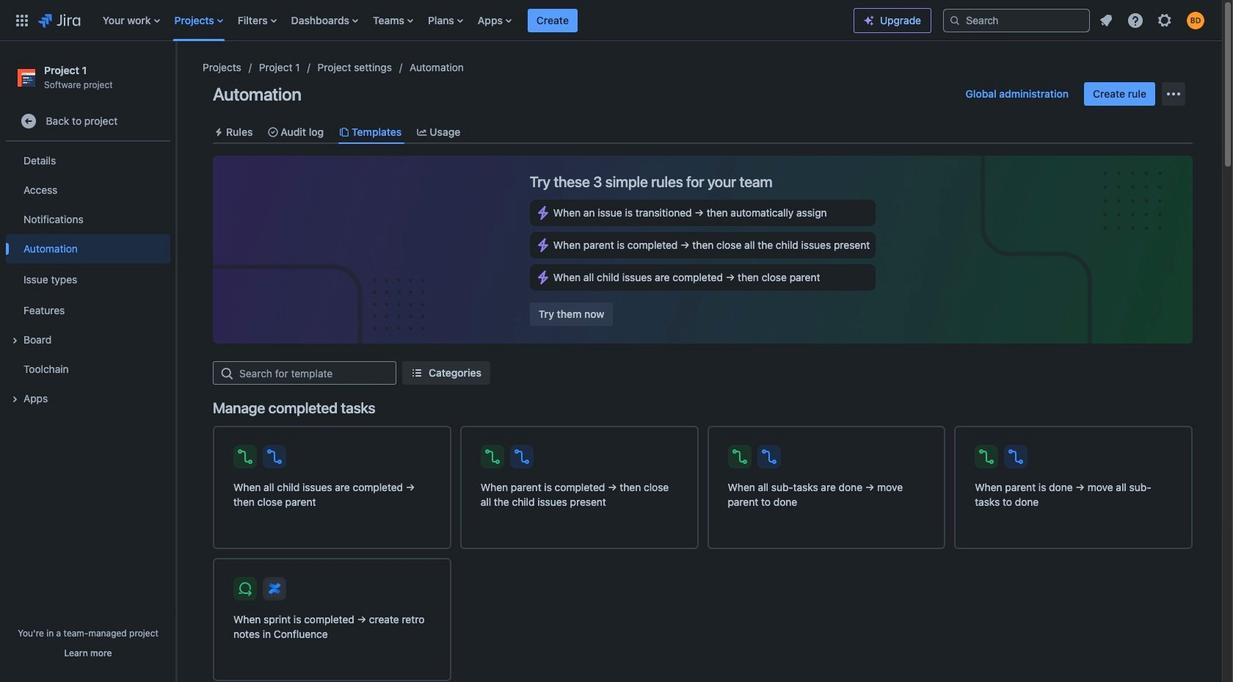 Task type: locate. For each thing, give the bounding box(es) containing it.
0 vertical spatial expand image
[[6, 332, 23, 350]]

0 horizontal spatial group
[[6, 142, 170, 418]]

list item
[[528, 0, 578, 41]]

sidebar element
[[0, 41, 176, 682]]

list
[[95, 0, 854, 41], [1093, 7, 1214, 33]]

your profile and settings image
[[1187, 11, 1205, 29]]

group inside sidebar element
[[6, 142, 170, 418]]

1 vertical spatial expand image
[[6, 391, 23, 408]]

actions image
[[1165, 85, 1183, 103]]

1 vertical spatial group
[[6, 142, 170, 418]]

1 expand image from the top
[[6, 332, 23, 350]]

banner
[[0, 0, 1223, 41]]

help image
[[1127, 11, 1145, 29]]

group
[[954, 82, 1186, 106], [6, 142, 170, 418]]

jira image
[[38, 11, 81, 29], [38, 11, 81, 29]]

settings image
[[1157, 11, 1174, 29]]

tab list
[[207, 120, 1193, 144]]

expand image
[[6, 332, 23, 350], [6, 391, 23, 408]]

sidebar navigation image
[[160, 59, 192, 88]]

None search field
[[944, 8, 1090, 32]]

2 expand image from the top
[[6, 391, 23, 408]]

search image
[[949, 14, 961, 26]]

1 horizontal spatial group
[[954, 82, 1186, 106]]

primary element
[[9, 0, 854, 41]]



Task type: describe. For each thing, give the bounding box(es) containing it.
appswitcher icon image
[[13, 11, 31, 29]]

0 vertical spatial group
[[954, 82, 1186, 106]]

Search for template field
[[235, 360, 396, 386]]

0 horizontal spatial list
[[95, 0, 854, 41]]

Search field
[[944, 8, 1090, 32]]

notifications image
[[1098, 11, 1115, 29]]

1 horizontal spatial list
[[1093, 7, 1214, 33]]



Task type: vqa. For each thing, say whether or not it's contained in the screenshot.
rightmost "Group"
yes



